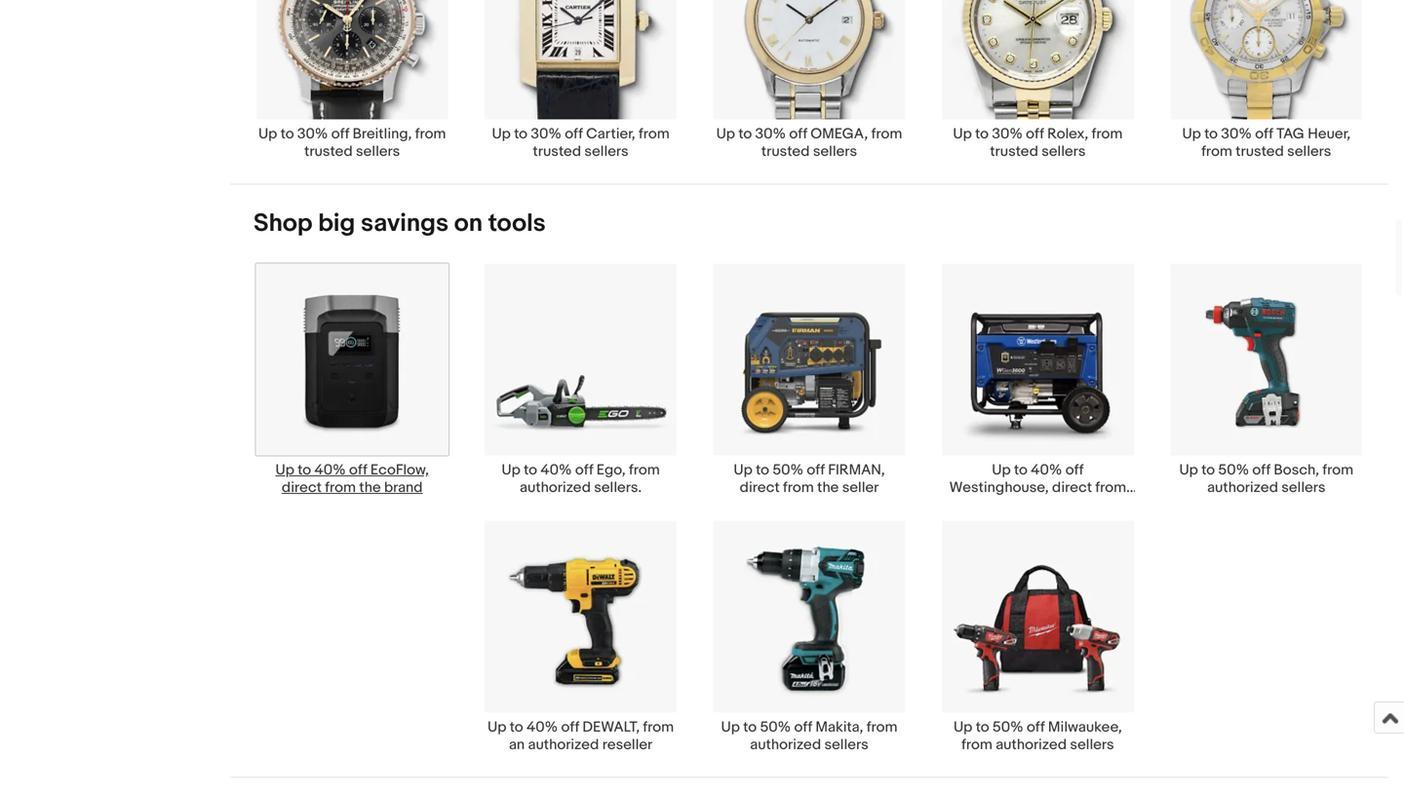 Task type: describe. For each thing, give the bounding box(es) containing it.
from for up to 50% off bosch, from authorized sellers
[[1323, 462, 1354, 479]]

direct for up to 40% off westinghouse, direct from the brand
[[1052, 479, 1092, 497]]

from for up to 40% off dewalt, from an authorized reseller
[[643, 719, 674, 737]]

30% for rolex,
[[992, 125, 1023, 143]]

from for up to 30% off rolex, from trusted sellers
[[1092, 125, 1123, 143]]

sellers for up to 30% off rolex, from trusted sellers
[[1042, 143, 1086, 161]]

from for up to 30% off omega, from trusted sellers
[[871, 125, 902, 143]]

ego,
[[597, 462, 626, 479]]

from inside up to 50% off firman, direct from the seller
[[783, 479, 814, 497]]

brand for ecoflow,
[[384, 479, 423, 497]]

makita,
[[816, 719, 863, 737]]

up for up to 30% off breitling, from trusted sellers
[[258, 125, 277, 143]]

up to 30% off cartier, from trusted sellers link
[[467, 0, 695, 161]]

to for up to 30% off cartier, from trusted sellers
[[514, 125, 528, 143]]

30% for omega,
[[755, 125, 786, 143]]

big
[[318, 209, 355, 239]]

off for milwaukee,
[[1027, 719, 1045, 737]]

from inside up to 40% off ecoflow, direct from the brand
[[325, 479, 356, 497]]

up to 40% off ecoflow, direct from the brand link
[[238, 263, 467, 497]]

authorized for up to 50% off makita, from authorized sellers
[[750, 737, 821, 754]]

up to 30% off rolex, from trusted sellers link
[[924, 0, 1152, 161]]

up for up to 50% off makita, from authorized sellers
[[721, 719, 740, 737]]

from inside up to 30% off tag heuer, from trusted sellers
[[1202, 143, 1233, 161]]

trusted for cartier,
[[533, 143, 581, 161]]

brand for westinghouse,
[[1031, 497, 1070, 514]]

shop big savings on tools
[[254, 209, 546, 239]]

up for up to 50% off milwaukee, from authorized sellers
[[954, 719, 973, 737]]

to for up to 30% off tag heuer, from trusted sellers
[[1205, 125, 1218, 143]]

up to 50% off firman, direct from the seller
[[734, 462, 885, 497]]

up to 50% off makita, from authorized sellers link
[[695, 520, 924, 754]]

westinghouse,
[[949, 479, 1049, 497]]

50% for milwaukee,
[[993, 719, 1024, 737]]

to for up to 40% off westinghouse, direct from the brand
[[1014, 462, 1028, 479]]

up to 30% off breitling, from trusted sellers
[[258, 125, 446, 161]]

off for dewalt,
[[561, 719, 579, 737]]

sellers inside up to 30% off tag heuer, from trusted sellers
[[1287, 143, 1331, 161]]

authorized for up to 50% off bosch, from authorized sellers
[[1207, 479, 1278, 497]]

50% for bosch,
[[1218, 462, 1249, 479]]

cartier,
[[586, 125, 635, 143]]

50% for firman,
[[773, 462, 804, 479]]

the for firman,
[[817, 479, 839, 497]]

authorized for up to 40% off ego, from authorized sellers.
[[520, 479, 591, 497]]

50% for makita,
[[760, 719, 791, 737]]

up for up to 30% off omega, from trusted sellers
[[716, 125, 735, 143]]

30% for breitling,
[[297, 125, 328, 143]]

heuer,
[[1308, 125, 1351, 143]]

to for up to 30% off breitling, from trusted sellers
[[281, 125, 294, 143]]

from for up to 40% off ego, from authorized sellers.
[[629, 462, 660, 479]]

up to 40% off westinghouse, direct from the brand
[[949, 462, 1126, 514]]

40% for westinghouse,
[[1031, 462, 1062, 479]]

off for ecoflow,
[[349, 462, 367, 479]]

up to 40% off ecoflow, direct from the brand
[[276, 462, 429, 497]]

off for bosch,
[[1253, 462, 1271, 479]]

up to 50% off bosch, from authorized sellers
[[1179, 462, 1354, 497]]

up to 40% off dewalt, from an authorized reseller link
[[467, 520, 695, 754]]

bosch,
[[1274, 462, 1319, 479]]

trusted for breitling,
[[304, 143, 353, 161]]

list containing up to 40% off ecoflow, direct from the brand
[[230, 263, 1389, 778]]

off for westinghouse,
[[1066, 462, 1084, 479]]

shop
[[254, 209, 313, 239]]

up to 30% off rolex, from trusted sellers
[[953, 125, 1123, 161]]

up to 50% off milwaukee, from authorized sellers link
[[924, 520, 1152, 754]]

up for up to 30% off cartier, from trusted sellers
[[492, 125, 511, 143]]

savings
[[361, 209, 449, 239]]

trusted for omega,
[[762, 143, 810, 161]]

up to 30% off omega, from trusted sellers
[[716, 125, 902, 161]]

trusted for rolex,
[[990, 143, 1038, 161]]

up for up to 40% off westinghouse, direct from the brand
[[992, 462, 1011, 479]]

ecoflow,
[[370, 462, 429, 479]]

up for up to 40% off dewalt, from an authorized reseller
[[488, 719, 507, 737]]

off for rolex,
[[1026, 125, 1044, 143]]

tag
[[1277, 125, 1305, 143]]

off for makita,
[[794, 719, 812, 737]]

from for up to 50% off milwaukee, from authorized sellers
[[962, 737, 993, 754]]

reseller
[[602, 737, 653, 754]]

up for up to 30% off rolex, from trusted sellers
[[953, 125, 972, 143]]

to for up to 50% off milwaukee, from authorized sellers
[[976, 719, 989, 737]]



Task type: vqa. For each thing, say whether or not it's contained in the screenshot.
the middle the
yes



Task type: locate. For each thing, give the bounding box(es) containing it.
up inside up to 30% off omega, from trusted sellers
[[716, 125, 735, 143]]

to inside up to 40% off ego, from authorized sellers.
[[524, 462, 537, 479]]

sellers inside up to 30% off rolex, from trusted sellers
[[1042, 143, 1086, 161]]

off right westinghouse,
[[1066, 462, 1084, 479]]

up for up to 30% off tag heuer, from trusted sellers
[[1182, 125, 1201, 143]]

up inside up to 30% off tag heuer, from trusted sellers
[[1182, 125, 1201, 143]]

off left breitling,
[[331, 125, 349, 143]]

off for ego,
[[575, 462, 593, 479]]

50% inside up to 50% off milwaukee, from authorized sellers
[[993, 719, 1024, 737]]

50% left milwaukee,
[[993, 719, 1024, 737]]

up inside up to 40% off westinghouse, direct from the brand
[[992, 462, 1011, 479]]

off inside up to 30% off cartier, from trusted sellers
[[565, 125, 583, 143]]

up inside up to 50% off milwaukee, from authorized sellers
[[954, 719, 973, 737]]

up to 30% off cartier, from trusted sellers
[[492, 125, 670, 161]]

off left ecoflow,
[[349, 462, 367, 479]]

from inside up to 50% off makita, from authorized sellers
[[867, 719, 898, 737]]

up for up to 50% off firman, direct from the seller
[[734, 462, 753, 479]]

3 direct from the left
[[1052, 479, 1092, 497]]

to for up to 30% off rolex, from trusted sellers
[[975, 125, 989, 143]]

5 trusted from the left
[[1236, 143, 1284, 161]]

the for westinghouse,
[[1006, 497, 1028, 514]]

to inside up to 30% off omega, from trusted sellers
[[739, 125, 752, 143]]

up to 40% off westinghouse, direct from the brand link
[[924, 263, 1152, 514]]

on
[[454, 209, 483, 239]]

up
[[258, 125, 277, 143], [492, 125, 511, 143], [716, 125, 735, 143], [953, 125, 972, 143], [1182, 125, 1201, 143], [276, 462, 294, 479], [502, 462, 521, 479], [734, 462, 753, 479], [992, 462, 1011, 479], [1179, 462, 1198, 479], [488, 719, 507, 737], [721, 719, 740, 737], [954, 719, 973, 737]]

up inside up to 40% off dewalt, from an authorized reseller
[[488, 719, 507, 737]]

direct inside up to 40% off ecoflow, direct from the brand
[[282, 479, 322, 497]]

up to 30% off breitling, from trusted sellers link
[[238, 0, 467, 161]]

40% inside up to 40% off ego, from authorized sellers.
[[541, 462, 572, 479]]

40% for ego,
[[541, 462, 572, 479]]

sellers inside up to 30% off omega, from trusted sellers
[[813, 143, 857, 161]]

30% inside up to 30% off tag heuer, from trusted sellers
[[1221, 125, 1252, 143]]

up to 40% off dewalt, from an authorized reseller
[[488, 719, 674, 754]]

30% inside up to 30% off cartier, from trusted sellers
[[531, 125, 562, 143]]

up for up to 40% off ecoflow, direct from the brand
[[276, 462, 294, 479]]

from inside up to 40% off ego, from authorized sellers.
[[629, 462, 660, 479]]

1 horizontal spatial the
[[817, 479, 839, 497]]

30% left the cartier,
[[531, 125, 562, 143]]

sellers for up to 50% off milwaukee, from authorized sellers
[[1070, 737, 1114, 754]]

1 list from the top
[[230, 0, 1389, 184]]

50%
[[773, 462, 804, 479], [1218, 462, 1249, 479], [760, 719, 791, 737], [993, 719, 1024, 737]]

from for up to 50% off makita, from authorized sellers
[[867, 719, 898, 737]]

off left bosch,
[[1253, 462, 1271, 479]]

up to 50% off bosch, from authorized sellers link
[[1152, 263, 1381, 497]]

2 horizontal spatial the
[[1006, 497, 1028, 514]]

off for tag
[[1255, 125, 1273, 143]]

to inside up to 40% off ecoflow, direct from the brand
[[298, 462, 311, 479]]

from inside up to 30% off breitling, from trusted sellers
[[415, 125, 446, 143]]

authorized inside up to 40% off ego, from authorized sellers.
[[520, 479, 591, 497]]

off inside up to 50% off makita, from authorized sellers
[[794, 719, 812, 737]]

from inside up to 30% off rolex, from trusted sellers
[[1092, 125, 1123, 143]]

authorized for up to 50% off milwaukee, from authorized sellers
[[996, 737, 1067, 754]]

sellers for up to 50% off makita, from authorized sellers
[[824, 737, 869, 754]]

off left dewalt,
[[561, 719, 579, 737]]

trusted left rolex,
[[990, 143, 1038, 161]]

to
[[281, 125, 294, 143], [514, 125, 528, 143], [739, 125, 752, 143], [975, 125, 989, 143], [1205, 125, 1218, 143], [298, 462, 311, 479], [524, 462, 537, 479], [756, 462, 769, 479], [1014, 462, 1028, 479], [1202, 462, 1215, 479], [510, 719, 523, 737], [743, 719, 757, 737], [976, 719, 989, 737]]

up to 50% off milwaukee, from authorized sellers
[[954, 719, 1122, 754]]

to for up to 30% off omega, from trusted sellers
[[739, 125, 752, 143]]

up inside up to 50% off firman, direct from the seller
[[734, 462, 753, 479]]

off left makita,
[[794, 719, 812, 737]]

40%
[[314, 462, 346, 479], [541, 462, 572, 479], [1031, 462, 1062, 479], [527, 719, 558, 737]]

direct inside up to 40% off westinghouse, direct from the brand
[[1052, 479, 1092, 497]]

off inside up to 30% off omega, from trusted sellers
[[789, 125, 807, 143]]

sellers for up to 30% off omega, from trusted sellers
[[813, 143, 857, 161]]

to inside up to 50% off bosch, from authorized sellers
[[1202, 462, 1215, 479]]

list
[[230, 0, 1389, 184], [230, 263, 1389, 778]]

off inside up to 50% off firman, direct from the seller
[[807, 462, 825, 479]]

from inside up to 40% off dewalt, from an authorized reseller
[[643, 719, 674, 737]]

40% for dewalt,
[[527, 719, 558, 737]]

30% inside up to 30% off breitling, from trusted sellers
[[297, 125, 328, 143]]

direct
[[282, 479, 322, 497], [740, 479, 780, 497], [1052, 479, 1092, 497]]

authorized inside up to 50% off bosch, from authorized sellers
[[1207, 479, 1278, 497]]

30% left rolex,
[[992, 125, 1023, 143]]

off inside up to 40% off dewalt, from an authorized reseller
[[561, 719, 579, 737]]

an
[[509, 737, 525, 754]]

the for ecoflow,
[[359, 479, 381, 497]]

40% inside up to 40% off westinghouse, direct from the brand
[[1031, 462, 1062, 479]]

30% for tag
[[1221, 125, 1252, 143]]

the inside up to 40% off ecoflow, direct from the brand
[[359, 479, 381, 497]]

off left firman,
[[807, 462, 825, 479]]

trusted inside up to 30% off breitling, from trusted sellers
[[304, 143, 353, 161]]

off for cartier,
[[565, 125, 583, 143]]

off inside up to 50% off bosch, from authorized sellers
[[1253, 462, 1271, 479]]

from for up to 30% off breitling, from trusted sellers
[[415, 125, 446, 143]]

up inside up to 30% off cartier, from trusted sellers
[[492, 125, 511, 143]]

firman,
[[828, 462, 885, 479]]

up to 40% off ego, from authorized sellers. link
[[467, 263, 695, 497]]

off inside up to 30% off tag heuer, from trusted sellers
[[1255, 125, 1273, 143]]

to for up to 50% off makita, from authorized sellers
[[743, 719, 757, 737]]

brand inside up to 40% off ecoflow, direct from the brand
[[384, 479, 423, 497]]

30% left tag
[[1221, 125, 1252, 143]]

50% inside up to 50% off makita, from authorized sellers
[[760, 719, 791, 737]]

seller
[[842, 479, 879, 497]]

off left milwaukee,
[[1027, 719, 1045, 737]]

list containing up to 30% off breitling, from trusted sellers
[[230, 0, 1389, 184]]

to inside up to 50% off makita, from authorized sellers
[[743, 719, 757, 737]]

to inside up to 50% off firman, direct from the seller
[[756, 462, 769, 479]]

up inside up to 40% off ecoflow, direct from the brand
[[276, 462, 294, 479]]

sellers inside up to 30% off breitling, from trusted sellers
[[356, 143, 400, 161]]

up to 30% off tag heuer, from trusted sellers
[[1182, 125, 1351, 161]]

2 trusted from the left
[[533, 143, 581, 161]]

trusted
[[304, 143, 353, 161], [533, 143, 581, 161], [762, 143, 810, 161], [990, 143, 1038, 161], [1236, 143, 1284, 161]]

2 direct from the left
[[740, 479, 780, 497]]

2 horizontal spatial direct
[[1052, 479, 1092, 497]]

to inside up to 30% off cartier, from trusted sellers
[[514, 125, 528, 143]]

milwaukee,
[[1048, 719, 1122, 737]]

to inside up to 50% off milwaukee, from authorized sellers
[[976, 719, 989, 737]]

off inside up to 30% off breitling, from trusted sellers
[[331, 125, 349, 143]]

from inside up to 50% off milwaukee, from authorized sellers
[[962, 737, 993, 754]]

omega,
[[811, 125, 868, 143]]

sellers inside up to 50% off makita, from authorized sellers
[[824, 737, 869, 754]]

trusted up big
[[304, 143, 353, 161]]

off inside up to 30% off rolex, from trusted sellers
[[1026, 125, 1044, 143]]

1 horizontal spatial brand
[[1031, 497, 1070, 514]]

40% for ecoflow,
[[314, 462, 346, 479]]

to inside up to 30% off breitling, from trusted sellers
[[281, 125, 294, 143]]

50% left makita,
[[760, 719, 791, 737]]

up inside up to 30% off breitling, from trusted sellers
[[258, 125, 277, 143]]

trusted inside up to 30% off tag heuer, from trusted sellers
[[1236, 143, 1284, 161]]

trusted left heuer, at the top right
[[1236, 143, 1284, 161]]

up to 50% off makita, from authorized sellers
[[721, 719, 898, 754]]

brand
[[384, 479, 423, 497], [1031, 497, 1070, 514]]

1 vertical spatial list
[[230, 263, 1389, 778]]

to inside up to 30% off rolex, from trusted sellers
[[975, 125, 989, 143]]

from for up to 30% off cartier, from trusted sellers
[[639, 125, 670, 143]]

30% inside up to 30% off omega, from trusted sellers
[[755, 125, 786, 143]]

off inside up to 40% off ecoflow, direct from the brand
[[349, 462, 367, 479]]

50% left bosch,
[[1218, 462, 1249, 479]]

brand inside up to 40% off westinghouse, direct from the brand
[[1031, 497, 1070, 514]]

to for up to 40% off ecoflow, direct from the brand
[[298, 462, 311, 479]]

0 horizontal spatial the
[[359, 479, 381, 497]]

1 30% from the left
[[297, 125, 328, 143]]

sellers for up to 30% off cartier, from trusted sellers
[[585, 143, 629, 161]]

the inside up to 40% off westinghouse, direct from the brand
[[1006, 497, 1028, 514]]

trusted inside up to 30% off omega, from trusted sellers
[[762, 143, 810, 161]]

50% inside up to 50% off bosch, from authorized sellers
[[1218, 462, 1249, 479]]

4 30% from the left
[[992, 125, 1023, 143]]

off left rolex,
[[1026, 125, 1044, 143]]

2 list from the top
[[230, 263, 1389, 778]]

off inside up to 40% off ego, from authorized sellers.
[[575, 462, 593, 479]]

to for up to 40% off dewalt, from an authorized reseller
[[510, 719, 523, 737]]

trusted inside up to 30% off rolex, from trusted sellers
[[990, 143, 1038, 161]]

trusted inside up to 30% off cartier, from trusted sellers
[[533, 143, 581, 161]]

1 horizontal spatial direct
[[740, 479, 780, 497]]

30% left omega,
[[755, 125, 786, 143]]

off left tag
[[1255, 125, 1273, 143]]

up to 40% off ego, from authorized sellers.
[[502, 462, 660, 497]]

0 vertical spatial list
[[230, 0, 1389, 184]]

tools
[[488, 209, 546, 239]]

rolex,
[[1047, 125, 1089, 143]]

up for up to 40% off ego, from authorized sellers.
[[502, 462, 521, 479]]

breitling,
[[353, 125, 412, 143]]

trusted left the cartier,
[[533, 143, 581, 161]]

trusted left omega,
[[762, 143, 810, 161]]

3 trusted from the left
[[762, 143, 810, 161]]

off inside up to 50% off milwaukee, from authorized sellers
[[1027, 719, 1045, 737]]

1 direct from the left
[[282, 479, 322, 497]]

up inside up to 50% off makita, from authorized sellers
[[721, 719, 740, 737]]

from inside up to 40% off westinghouse, direct from the brand
[[1095, 479, 1126, 497]]

up to 30% off omega, from trusted sellers link
[[695, 0, 924, 161]]

up to 30% off tag heuer, from trusted sellers link
[[1152, 0, 1381, 161]]

5 30% from the left
[[1221, 125, 1252, 143]]

30% for cartier,
[[531, 125, 562, 143]]

to for up to 50% off bosch, from authorized sellers
[[1202, 462, 1215, 479]]

off inside up to 40% off westinghouse, direct from the brand
[[1066, 462, 1084, 479]]

sellers inside up to 50% off milwaukee, from authorized sellers
[[1070, 737, 1114, 754]]

to inside up to 30% off tag heuer, from trusted sellers
[[1205, 125, 1218, 143]]

off for firman,
[[807, 462, 825, 479]]

to for up to 50% off firman, direct from the seller
[[756, 462, 769, 479]]

1 trusted from the left
[[304, 143, 353, 161]]

authorized inside up to 50% off makita, from authorized sellers
[[750, 737, 821, 754]]

0 horizontal spatial direct
[[282, 479, 322, 497]]

to inside up to 40% off westinghouse, direct from the brand
[[1014, 462, 1028, 479]]

off left omega,
[[789, 125, 807, 143]]

dewalt,
[[583, 719, 640, 737]]

direct inside up to 50% off firman, direct from the seller
[[740, 479, 780, 497]]

direct for up to 50% off firman, direct from the seller
[[740, 479, 780, 497]]

sellers for up to 30% off breitling, from trusted sellers
[[356, 143, 400, 161]]

40% inside up to 40% off dewalt, from an authorized reseller
[[527, 719, 558, 737]]

40% inside up to 40% off ecoflow, direct from the brand
[[314, 462, 346, 479]]

to for up to 40% off ego, from authorized sellers.
[[524, 462, 537, 479]]

4 trusted from the left
[[990, 143, 1038, 161]]

the
[[359, 479, 381, 497], [817, 479, 839, 497], [1006, 497, 1028, 514]]

30% inside up to 30% off rolex, from trusted sellers
[[992, 125, 1023, 143]]

sellers inside up to 50% off bosch, from authorized sellers
[[1282, 479, 1326, 497]]

30%
[[297, 125, 328, 143], [531, 125, 562, 143], [755, 125, 786, 143], [992, 125, 1023, 143], [1221, 125, 1252, 143]]

up to 50% off firman, direct from the seller link
[[695, 263, 924, 497]]

3 30% from the left
[[755, 125, 786, 143]]

sellers
[[356, 143, 400, 161], [585, 143, 629, 161], [813, 143, 857, 161], [1042, 143, 1086, 161], [1287, 143, 1331, 161], [1282, 479, 1326, 497], [824, 737, 869, 754], [1070, 737, 1114, 754]]

off for omega,
[[789, 125, 807, 143]]

to inside up to 40% off dewalt, from an authorized reseller
[[510, 719, 523, 737]]

50% inside up to 50% off firman, direct from the seller
[[773, 462, 804, 479]]

from
[[415, 125, 446, 143], [639, 125, 670, 143], [871, 125, 902, 143], [1092, 125, 1123, 143], [1202, 143, 1233, 161], [629, 462, 660, 479], [1323, 462, 1354, 479], [325, 479, 356, 497], [783, 479, 814, 497], [1095, 479, 1126, 497], [643, 719, 674, 737], [867, 719, 898, 737], [962, 737, 993, 754]]

off left the cartier,
[[565, 125, 583, 143]]

off left ego,
[[575, 462, 593, 479]]

from inside up to 30% off cartier, from trusted sellers
[[639, 125, 670, 143]]

the inside up to 50% off firman, direct from the seller
[[817, 479, 839, 497]]

authorized inside up to 50% off milwaukee, from authorized sellers
[[996, 737, 1067, 754]]

up for up to 50% off bosch, from authorized sellers
[[1179, 462, 1198, 479]]

authorized inside up to 40% off dewalt, from an authorized reseller
[[528, 737, 599, 754]]

up inside up to 30% off rolex, from trusted sellers
[[953, 125, 972, 143]]

from inside up to 50% off bosch, from authorized sellers
[[1323, 462, 1354, 479]]

direct for up to 40% off ecoflow, direct from the brand
[[282, 479, 322, 497]]

sellers for up to 50% off bosch, from authorized sellers
[[1282, 479, 1326, 497]]

off
[[331, 125, 349, 143], [565, 125, 583, 143], [789, 125, 807, 143], [1026, 125, 1044, 143], [1255, 125, 1273, 143], [349, 462, 367, 479], [575, 462, 593, 479], [807, 462, 825, 479], [1066, 462, 1084, 479], [1253, 462, 1271, 479], [561, 719, 579, 737], [794, 719, 812, 737], [1027, 719, 1045, 737]]

50% left firman,
[[773, 462, 804, 479]]

from inside up to 30% off omega, from trusted sellers
[[871, 125, 902, 143]]

30% left breitling,
[[297, 125, 328, 143]]

0 horizontal spatial brand
[[384, 479, 423, 497]]

up inside up to 40% off ego, from authorized sellers.
[[502, 462, 521, 479]]

2 30% from the left
[[531, 125, 562, 143]]

up inside up to 50% off bosch, from authorized sellers
[[1179, 462, 1198, 479]]

sellers.
[[594, 479, 642, 497]]

authorized
[[520, 479, 591, 497], [1207, 479, 1278, 497], [528, 737, 599, 754], [750, 737, 821, 754], [996, 737, 1067, 754]]

off for breitling,
[[331, 125, 349, 143]]

sellers inside up to 30% off cartier, from trusted sellers
[[585, 143, 629, 161]]



